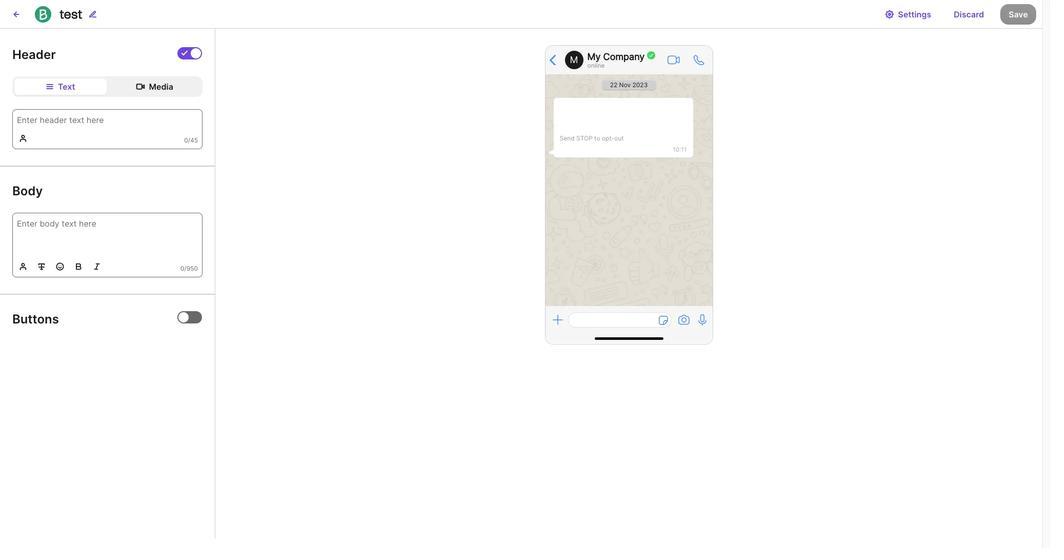 Task type: describe. For each thing, give the bounding box(es) containing it.
my
[[587, 51, 601, 62]]

m
[[570, 54, 578, 65]]

/ for 45
[[188, 136, 190, 144]]

media
[[149, 82, 173, 92]]

save button
[[1001, 4, 1036, 24]]

online
[[587, 61, 605, 69]]

out
[[614, 134, 624, 142]]

45
[[190, 136, 198, 144]]

opt-
[[602, 134, 614, 142]]

my company online
[[587, 51, 645, 69]]

0 / 950
[[180, 265, 198, 272]]

text
[[58, 82, 75, 92]]

company
[[603, 51, 645, 62]]

save
[[1009, 9, 1028, 19]]

0 for 0 / 45
[[184, 136, 188, 144]]

22 nov 2023
[[610, 81, 648, 89]]

body
[[12, 184, 43, 199]]

header
[[12, 47, 56, 62]]

discard
[[954, 9, 984, 19]]

media button
[[108, 79, 200, 95]]

22
[[610, 81, 617, 89]]

/ for 950
[[184, 265, 187, 272]]

950
[[187, 265, 198, 272]]



Task type: locate. For each thing, give the bounding box(es) containing it.
2023
[[633, 81, 648, 89]]

buttons
[[12, 312, 59, 327]]

0 left 45
[[184, 136, 188, 144]]

stop
[[576, 134, 593, 142]]

0 vertical spatial 0
[[184, 136, 188, 144]]

test
[[59, 6, 82, 21]]

Rich Text Editor, main text field
[[13, 213, 202, 256]]

send stop to opt-out 10:11
[[560, 134, 687, 153]]

1 vertical spatial /
[[184, 265, 187, 272]]

back button image
[[12, 10, 21, 18]]

dialog
[[1042, 0, 1050, 548]]

None checkbox
[[177, 47, 202, 60], [177, 311, 202, 324], [177, 47, 202, 60], [177, 311, 202, 324]]

0 / 45
[[184, 136, 198, 144]]

0
[[184, 136, 188, 144], [180, 265, 184, 272]]

settings
[[898, 9, 931, 19]]

0 horizontal spatial /
[[184, 265, 187, 272]]

text button
[[14, 79, 106, 95]]

nov
[[619, 81, 631, 89]]

1 horizontal spatial /
[[188, 136, 190, 144]]

discard button
[[946, 4, 992, 24]]

settings button
[[877, 4, 940, 24]]

10:11
[[673, 146, 687, 153]]

0 for 0 / 950
[[180, 265, 184, 272]]

send
[[560, 134, 575, 142]]

0 left 950
[[180, 265, 184, 272]]

1 vertical spatial 0
[[180, 265, 184, 272]]

edit template name image
[[89, 10, 97, 18]]

/
[[188, 136, 190, 144], [184, 265, 187, 272]]

to
[[594, 134, 600, 142]]

0 vertical spatial /
[[188, 136, 190, 144]]

Rich Text Editor, main text field
[[13, 110, 202, 128]]



Task type: vqa. For each thing, say whether or not it's contained in the screenshot.
MARKETING popup button
no



